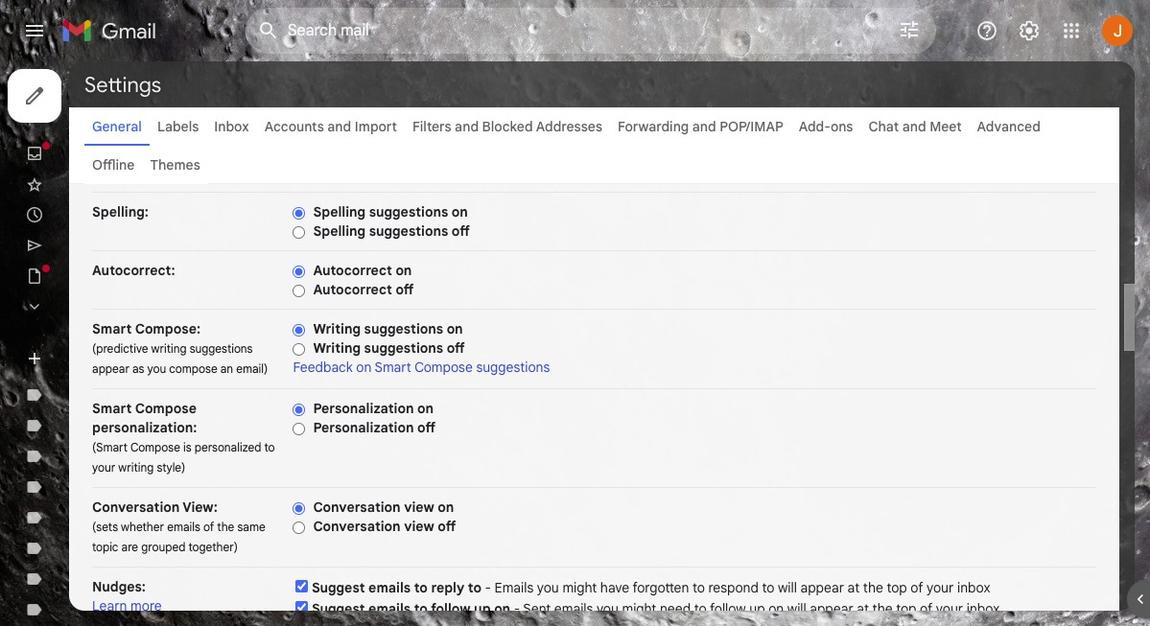 Task type: locate. For each thing, give the bounding box(es) containing it.
compose
[[415, 359, 473, 376], [135, 400, 197, 417], [130, 440, 180, 455]]

need
[[660, 601, 691, 618]]

and for forwarding
[[692, 118, 716, 135]]

and left "pop/imap"
[[692, 118, 716, 135]]

compose up personalization:
[[135, 400, 197, 417]]

conversation view off
[[313, 518, 456, 535]]

might
[[563, 579, 597, 597], [622, 601, 657, 618]]

suggestions inside smart compose: (predictive writing suggestions appear as you compose an email)
[[190, 342, 253, 356]]

suggestions for writing suggestions off
[[364, 340, 443, 357]]

0 horizontal spatial you
[[147, 362, 166, 376]]

nudges: learn more
[[92, 578, 162, 615]]

compose down personalization:
[[130, 440, 180, 455]]

1 vertical spatial of
[[911, 579, 923, 597]]

writing inside smart compose: (predictive writing suggestions appear as you compose an email)
[[151, 342, 187, 356]]

0 vertical spatial top
[[887, 579, 907, 597]]

personalization off
[[313, 419, 436, 436]]

1 writing from the top
[[313, 320, 361, 338]]

autocorrect for autocorrect on
[[313, 262, 392, 279]]

writing right writing suggestions on option on the bottom
[[313, 320, 361, 338]]

the
[[217, 520, 234, 534], [863, 579, 883, 597], [873, 601, 893, 618]]

writing
[[313, 320, 361, 338], [313, 340, 361, 357]]

0 vertical spatial the
[[217, 520, 234, 534]]

suggest
[[312, 579, 365, 597], [312, 601, 365, 618]]

autocorrect
[[313, 262, 392, 279], [313, 281, 392, 298]]

writing
[[151, 342, 187, 356], [118, 460, 154, 475]]

is
[[183, 440, 192, 455]]

follow down the reply
[[431, 601, 471, 618]]

view:
[[183, 499, 218, 516]]

- left the emails
[[485, 579, 491, 597]]

off up 'feedback on smart compose suggestions'
[[447, 340, 465, 357]]

sent
[[523, 601, 551, 618]]

0 vertical spatial personalization
[[313, 400, 414, 417]]

2 vertical spatial compose
[[130, 440, 180, 455]]

(predictive
[[92, 342, 148, 356]]

1 vertical spatial compose
[[135, 400, 197, 417]]

on
[[452, 203, 468, 221], [396, 262, 412, 279], [447, 320, 463, 338], [356, 359, 372, 376], [417, 400, 434, 417], [438, 499, 454, 516], [494, 601, 511, 618], [769, 601, 784, 618]]

autocorrect up autocorrect off
[[313, 262, 392, 279]]

Conversation view on radio
[[293, 502, 305, 516]]

you right as
[[147, 362, 166, 376]]

1 and from the left
[[327, 118, 351, 135]]

1 vertical spatial will
[[787, 601, 807, 618]]

1 personalization from the top
[[313, 400, 414, 417]]

1 vertical spatial personalization
[[313, 419, 414, 436]]

1 vertical spatial spelling
[[313, 223, 366, 240]]

conversation inside the conversation view: (sets whether emails of the same topic are grouped together)
[[92, 499, 180, 516]]

2 horizontal spatial you
[[597, 601, 619, 618]]

conversation
[[92, 499, 180, 516], [313, 499, 401, 516], [313, 518, 401, 535]]

0 vertical spatial autocorrect
[[313, 262, 392, 279]]

suggest emails to reply to - emails you might have forgotten to respond to will appear at the top of your inbox
[[312, 579, 990, 597]]

and left import
[[327, 118, 351, 135]]

accounts and import link
[[264, 118, 397, 135]]

2 suggest from the top
[[312, 601, 365, 618]]

and right chat
[[902, 118, 926, 135]]

1 vertical spatial you
[[537, 579, 559, 597]]

top
[[887, 579, 907, 597], [896, 601, 917, 618]]

1 spelling from the top
[[313, 203, 366, 221]]

and for filters
[[455, 118, 479, 135]]

1 vertical spatial writing
[[313, 340, 361, 357]]

0 vertical spatial you
[[147, 362, 166, 376]]

spelling right spelling suggestions on option
[[313, 203, 366, 221]]

to right need
[[694, 601, 707, 618]]

an
[[220, 362, 233, 376]]

you
[[147, 362, 166, 376], [537, 579, 559, 597], [597, 601, 619, 618]]

1 vertical spatial smart
[[375, 359, 411, 376]]

2 writing from the top
[[313, 340, 361, 357]]

to inside smart compose personalization: (smart compose is personalized to your writing style)
[[264, 440, 275, 455]]

personalization down the personalization on
[[313, 419, 414, 436]]

emails down view:
[[167, 520, 200, 534]]

writing up feedback at the left of the page
[[313, 340, 361, 357]]

smart up personalization:
[[92, 400, 132, 417]]

forwarding and pop/imap link
[[618, 118, 784, 135]]

advanced link
[[977, 118, 1041, 135]]

0 horizontal spatial follow
[[431, 601, 471, 618]]

view down conversation view on
[[404, 518, 434, 535]]

you up sent
[[537, 579, 559, 597]]

advanced search options image
[[890, 11, 929, 49]]

conversation down conversation view on
[[313, 518, 401, 535]]

chat
[[869, 118, 899, 135]]

off up writing suggestions on
[[396, 281, 414, 298]]

0 vertical spatial might
[[563, 579, 597, 597]]

might down "suggest emails to reply to - emails you might have forgotten to respond to will appear at the top of your inbox"
[[622, 601, 657, 618]]

up
[[474, 601, 491, 618], [749, 601, 765, 618]]

1 vertical spatial view
[[404, 518, 434, 535]]

to left the reply
[[414, 579, 428, 597]]

email)
[[236, 362, 268, 376]]

2 spelling from the top
[[313, 223, 366, 240]]

2 and from the left
[[455, 118, 479, 135]]

3 and from the left
[[692, 118, 716, 135]]

None checkbox
[[296, 580, 308, 593], [296, 601, 308, 614], [296, 580, 308, 593], [296, 601, 308, 614]]

conversation view: (sets whether emails of the same topic are grouped together)
[[92, 499, 266, 554]]

1 up from the left
[[474, 601, 491, 618]]

add-ons link
[[799, 118, 853, 135]]

follow down the respond
[[710, 601, 746, 618]]

navigation
[[0, 61, 230, 626]]

feedback on smart compose suggestions
[[293, 359, 550, 376]]

conversation up whether
[[92, 499, 180, 516]]

0 vertical spatial your
[[92, 460, 115, 475]]

you inside smart compose: (predictive writing suggestions appear as you compose an email)
[[147, 362, 166, 376]]

up down the respond
[[749, 601, 765, 618]]

inbox
[[957, 579, 990, 597], [967, 601, 1000, 618]]

1 vertical spatial suggest
[[312, 601, 365, 618]]

your
[[92, 460, 115, 475], [927, 579, 954, 597], [936, 601, 963, 618]]

off up the reply
[[438, 518, 456, 535]]

writing down the (smart at the left of the page
[[118, 460, 154, 475]]

Writing suggestions on radio
[[293, 323, 305, 337]]

1 vertical spatial at
[[857, 601, 869, 618]]

filters
[[412, 118, 451, 135]]

-
[[485, 579, 491, 597], [514, 601, 520, 618]]

appear
[[92, 362, 129, 376], [801, 579, 844, 597], [810, 601, 854, 618]]

forwarding
[[618, 118, 689, 135]]

1 horizontal spatial follow
[[710, 601, 746, 618]]

2 view from the top
[[404, 518, 434, 535]]

personalization up personalization off
[[313, 400, 414, 417]]

Autocorrect on radio
[[293, 265, 305, 279]]

2 vertical spatial appear
[[810, 601, 854, 618]]

1 suggest from the top
[[312, 579, 365, 597]]

view up conversation view off
[[404, 499, 434, 516]]

personalization:
[[92, 419, 197, 436]]

4 and from the left
[[902, 118, 926, 135]]

at
[[848, 579, 860, 597], [857, 601, 869, 618]]

emails
[[167, 520, 200, 534], [368, 579, 411, 597], [368, 601, 411, 618], [554, 601, 593, 618]]

you for as
[[147, 362, 166, 376]]

1 vertical spatial autocorrect
[[313, 281, 392, 298]]

writing down compose:
[[151, 342, 187, 356]]

1 view from the top
[[404, 499, 434, 516]]

0 horizontal spatial up
[[474, 601, 491, 618]]

and
[[327, 118, 351, 135], [455, 118, 479, 135], [692, 118, 716, 135], [902, 118, 926, 135]]

to right the personalized
[[264, 440, 275, 455]]

0 vertical spatial suggest
[[312, 579, 365, 597]]

0 vertical spatial of
[[203, 520, 214, 534]]

writing for writing suggestions on
[[313, 320, 361, 338]]

2 personalization from the top
[[313, 419, 414, 436]]

1 vertical spatial writing
[[118, 460, 154, 475]]

of
[[203, 520, 214, 534], [911, 579, 923, 597], [920, 601, 933, 618]]

up left sent
[[474, 601, 491, 618]]

have
[[600, 579, 629, 597]]

0 vertical spatial smart
[[92, 320, 132, 338]]

2 vertical spatial smart
[[92, 400, 132, 417]]

1 autocorrect from the top
[[313, 262, 392, 279]]

add-
[[799, 118, 831, 135]]

view
[[404, 499, 434, 516], [404, 518, 434, 535]]

2 vertical spatial of
[[920, 601, 933, 618]]

spelling right the spelling suggestions off 'radio' at the left top of the page
[[313, 223, 366, 240]]

2 autocorrect from the top
[[313, 281, 392, 298]]

smart down writing suggestions off
[[375, 359, 411, 376]]

and for chat
[[902, 118, 926, 135]]

off down 'spelling suggestions on'
[[452, 223, 470, 240]]

view for on
[[404, 499, 434, 516]]

0 vertical spatial writing
[[151, 342, 187, 356]]

1 vertical spatial -
[[514, 601, 520, 618]]

your inside smart compose personalization: (smart compose is personalized to your writing style)
[[92, 460, 115, 475]]

smart for smart compose personalization:
[[92, 400, 132, 417]]

spelling
[[313, 203, 366, 221], [313, 223, 366, 240]]

suggestions
[[369, 203, 448, 221], [369, 223, 448, 240], [364, 320, 443, 338], [364, 340, 443, 357], [190, 342, 253, 356], [476, 359, 550, 376]]

filters and blocked addresses
[[412, 118, 603, 135]]

to right the respond
[[762, 579, 775, 597]]

smart
[[92, 320, 132, 338], [375, 359, 411, 376], [92, 400, 132, 417]]

follow
[[431, 601, 471, 618], [710, 601, 746, 618]]

and right filters
[[455, 118, 479, 135]]

None search field
[[246, 8, 936, 54]]

0 vertical spatial compose
[[415, 359, 473, 376]]

1 vertical spatial appear
[[801, 579, 844, 597]]

smart inside smart compose personalization: (smart compose is personalized to your writing style)
[[92, 400, 132, 417]]

1 horizontal spatial up
[[749, 601, 765, 618]]

0 vertical spatial will
[[778, 579, 797, 597]]

conversation up conversation view off
[[313, 499, 401, 516]]

0 vertical spatial inbox
[[957, 579, 990, 597]]

0 vertical spatial spelling
[[313, 203, 366, 221]]

chat and meet
[[869, 118, 962, 135]]

compose down writing suggestions off
[[415, 359, 473, 376]]

you down have
[[597, 601, 619, 618]]

1 horizontal spatial -
[[514, 601, 520, 618]]

the inside the conversation view: (sets whether emails of the same topic are grouped together)
[[217, 520, 234, 534]]

more
[[131, 598, 162, 615]]

feedback
[[293, 359, 353, 376]]

(smart
[[92, 440, 128, 455]]

might left have
[[563, 579, 597, 597]]

are
[[121, 540, 138, 554]]

emails left the reply
[[368, 579, 411, 597]]

- left sent
[[514, 601, 520, 618]]

conversation for conversation view off
[[313, 518, 401, 535]]

1 vertical spatial top
[[896, 601, 917, 618]]

1 horizontal spatial you
[[537, 579, 559, 597]]

feedback on smart compose suggestions link
[[293, 359, 550, 376]]

grouped
[[141, 540, 186, 554]]

writing suggestions on
[[313, 320, 463, 338]]

0 vertical spatial writing
[[313, 320, 361, 338]]

1 vertical spatial might
[[622, 601, 657, 618]]

reply
[[431, 579, 465, 597]]

gmail image
[[61, 12, 166, 50]]

0 vertical spatial -
[[485, 579, 491, 597]]

smart up (predictive
[[92, 320, 132, 338]]

appear inside smart compose: (predictive writing suggestions appear as you compose an email)
[[92, 362, 129, 376]]

smart compose: (predictive writing suggestions appear as you compose an email)
[[92, 320, 268, 376]]

autocorrect down the 'autocorrect on'
[[313, 281, 392, 298]]

Spelling suggestions on radio
[[293, 206, 305, 220]]

0 vertical spatial view
[[404, 499, 434, 516]]

smart inside smart compose: (predictive writing suggestions appear as you compose an email)
[[92, 320, 132, 338]]

0 vertical spatial appear
[[92, 362, 129, 376]]

suggestions for spelling suggestions off
[[369, 223, 448, 240]]

Personalization on radio
[[293, 403, 305, 417]]



Task type: describe. For each thing, give the bounding box(es) containing it.
same
[[237, 520, 266, 534]]

forgotten
[[633, 579, 689, 597]]

themes link
[[150, 156, 200, 174]]

you for emails
[[537, 579, 559, 597]]

suggest for suggest emails to follow up on - sent emails you might need to follow up on will appear at the top of your inbox
[[312, 601, 365, 618]]

2 up from the left
[[749, 601, 765, 618]]

to left the respond
[[693, 579, 705, 597]]

0 horizontal spatial -
[[485, 579, 491, 597]]

personalized
[[194, 440, 261, 455]]

import
[[355, 118, 397, 135]]

suggest for suggest emails to reply to - emails you might have forgotten to respond to will appear at the top of your inbox
[[312, 579, 365, 597]]

addresses
[[536, 118, 603, 135]]

blocked
[[482, 118, 533, 135]]

1 vertical spatial the
[[863, 579, 883, 597]]

suggestions for writing suggestions on
[[364, 320, 443, 338]]

chat and meet link
[[869, 118, 962, 135]]

add-ons
[[799, 118, 853, 135]]

autocorrect:
[[92, 262, 175, 279]]

smart for smart compose:
[[92, 320, 132, 338]]

personalization on
[[313, 400, 434, 417]]

emails
[[495, 579, 534, 597]]

offline
[[92, 156, 135, 174]]

search mail image
[[251, 13, 286, 48]]

Conversation view off radio
[[293, 521, 305, 535]]

together)
[[188, 540, 238, 554]]

spelling for spelling suggestions on
[[313, 203, 366, 221]]

2 vertical spatial the
[[873, 601, 893, 618]]

learn
[[92, 598, 127, 615]]

personalization for personalization off
[[313, 419, 414, 436]]

Writing suggestions off radio
[[293, 342, 305, 357]]

suggestions for spelling suggestions on
[[369, 203, 448, 221]]

2 vertical spatial your
[[936, 601, 963, 618]]

writing suggestions off
[[313, 340, 465, 357]]

support image
[[976, 19, 999, 42]]

whether
[[121, 520, 164, 534]]

off for spelling suggestions on
[[452, 223, 470, 240]]

meet
[[930, 118, 962, 135]]

conversation view on
[[313, 499, 454, 516]]

labels link
[[157, 118, 199, 135]]

inbox link
[[214, 118, 249, 135]]

themes
[[150, 156, 200, 174]]

general link
[[92, 118, 142, 135]]

as
[[132, 362, 144, 376]]

settings image
[[1018, 19, 1041, 42]]

accounts
[[264, 118, 324, 135]]

Autocorrect off radio
[[293, 284, 305, 298]]

pop/imap
[[720, 118, 784, 135]]

advanced
[[977, 118, 1041, 135]]

writing inside smart compose personalization: (smart compose is personalized to your writing style)
[[118, 460, 154, 475]]

smart compose personalization: (smart compose is personalized to your writing style)
[[92, 400, 275, 475]]

spelling for spelling suggestions off
[[313, 223, 366, 240]]

of inside the conversation view: (sets whether emails of the same topic are grouped together)
[[203, 520, 214, 534]]

autocorrect off
[[313, 281, 414, 298]]

Personalization off radio
[[293, 422, 305, 436]]

2 vertical spatial you
[[597, 601, 619, 618]]

topic
[[92, 540, 118, 554]]

accounts and import
[[264, 118, 397, 135]]

emails right sent
[[554, 601, 593, 618]]

1 horizontal spatial might
[[622, 601, 657, 618]]

view for off
[[404, 518, 434, 535]]

nudges:
[[92, 578, 146, 596]]

spelling suggestions off
[[313, 223, 470, 240]]

(sets
[[92, 520, 118, 534]]

style)
[[157, 460, 185, 475]]

learn more link
[[92, 598, 162, 615]]

compose:
[[135, 320, 201, 338]]

compose
[[169, 362, 217, 376]]

1 vertical spatial inbox
[[967, 601, 1000, 618]]

autocorrect on
[[313, 262, 412, 279]]

off for conversation view on
[[438, 518, 456, 535]]

spelling:
[[92, 203, 149, 221]]

emails down conversation view off
[[368, 601, 411, 618]]

2 follow from the left
[[710, 601, 746, 618]]

writing for writing suggestions off
[[313, 340, 361, 357]]

to down conversation view off
[[414, 601, 428, 618]]

emails inside the conversation view: (sets whether emails of the same topic are grouped together)
[[167, 520, 200, 534]]

settings
[[84, 71, 161, 97]]

conversation for conversation view on
[[313, 499, 401, 516]]

1 follow from the left
[[431, 601, 471, 618]]

Spelling suggestions off radio
[[293, 225, 305, 240]]

filters and blocked addresses link
[[412, 118, 603, 135]]

respond
[[708, 579, 759, 597]]

forwarding and pop/imap
[[618, 118, 784, 135]]

general
[[92, 118, 142, 135]]

suggest emails to follow up on - sent emails you might need to follow up on will appear at the top of your inbox
[[312, 601, 1000, 618]]

labels
[[157, 118, 199, 135]]

autocorrect for autocorrect off
[[313, 281, 392, 298]]

main menu image
[[23, 19, 46, 42]]

inbox
[[214, 118, 249, 135]]

1 vertical spatial your
[[927, 579, 954, 597]]

offline link
[[92, 156, 135, 174]]

off for writing suggestions on
[[447, 340, 465, 357]]

conversation for conversation view: (sets whether emails of the same topic are grouped together)
[[92, 499, 180, 516]]

and for accounts
[[327, 118, 351, 135]]

ons
[[831, 118, 853, 135]]

personalization for personalization on
[[313, 400, 414, 417]]

0 vertical spatial at
[[848, 579, 860, 597]]

to right the reply
[[468, 579, 482, 597]]

0 horizontal spatial might
[[563, 579, 597, 597]]

spelling suggestions on
[[313, 203, 468, 221]]

off down the personalization on
[[417, 419, 436, 436]]

Search mail text field
[[288, 21, 844, 40]]



Task type: vqa. For each thing, say whether or not it's contained in the screenshot.
Advanced
yes



